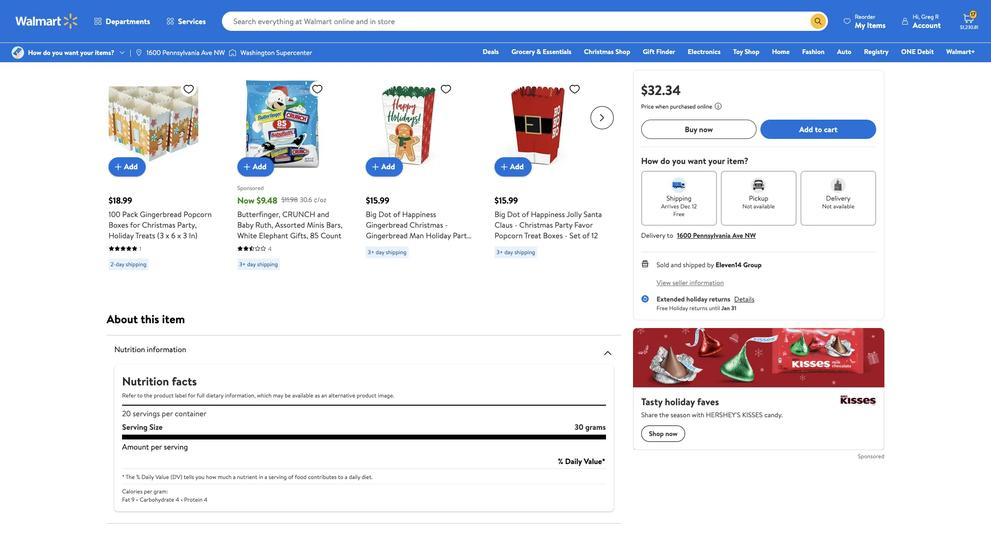Task type: describe. For each thing, give the bounding box(es) containing it.
white
[[237, 230, 257, 241]]

dietary
[[206, 391, 224, 400]]

minis
[[307, 219, 324, 230]]

1 vertical spatial nw
[[745, 231, 756, 240]]

per for calories
[[144, 487, 152, 496]]

sponsored for sponsored now $9.48 $11.98 30.6 ¢/oz butterfinger, crunch and baby ruth, assorted minis bars, white elephant gifts, 85 count
[[237, 184, 264, 192]]

add button for 100 pack gingerbread popcorn boxes for christmas party, holiday treats (3 x 6 x 3 in)
[[109, 157, 146, 176]]

3+ for $15.99 big dot of happiness jolly santa claus - christmas party favor popcorn treat boxes - set of 12
[[497, 248, 503, 256]]

walmart image
[[15, 14, 78, 29]]

1 product from the left
[[154, 391, 174, 400]]

1 vertical spatial %
[[136, 473, 140, 481]]

add to cart button
[[761, 120, 876, 139]]

boxes inside $15.99 big dot of happiness gingerbread christmas - gingerbread man holiday party favor popcorn treat boxes - set of 12
[[435, 241, 455, 251]]

(3
[[157, 230, 164, 241]]

fashion
[[802, 47, 825, 56]]

do for how do you want your item?
[[661, 155, 670, 167]]

0 horizontal spatial pennsylvania
[[162, 48, 200, 57]]

nutrition for information
[[114, 344, 145, 355]]

grocery & essentials link
[[507, 46, 576, 57]]

you for how do you want your items?
[[52, 48, 63, 57]]

1 x from the left
[[166, 230, 169, 241]]

how do you want your item?
[[641, 155, 749, 167]]

christmas shop
[[584, 47, 630, 56]]

toy
[[733, 47, 743, 56]]

add to favorites list, big dot of happiness gingerbread christmas - gingerbread man holiday party favor popcorn treat boxes - set of 12 image
[[440, 83, 452, 95]]

finder
[[656, 47, 675, 56]]

pickup not available
[[743, 194, 775, 210]]

3+ day shipping for $15.99 big dot of happiness gingerbread christmas - gingerbread man holiday party favor popcorn treat boxes - set of 12
[[368, 248, 407, 256]]

item?
[[727, 155, 749, 167]]

seller
[[673, 278, 688, 288]]

1 vertical spatial in
[[259, 473, 263, 481]]

supercenter
[[276, 48, 312, 57]]

gift
[[643, 47, 655, 56]]

big for $15.99 big dot of happiness gingerbread christmas - gingerbread man holiday party favor popcorn treat boxes - set of 12
[[366, 209, 377, 219]]

category
[[194, 31, 232, 44]]

big dot of happiness gingerbread christmas - gingerbread man holiday party favor popcorn treat boxes - set of 12 image
[[366, 79, 456, 169]]

services
[[178, 16, 206, 27]]

favor inside $15.99 big dot of happiness gingerbread christmas - gingerbread man holiday party favor popcorn treat boxes - set of 12
[[366, 241, 384, 251]]

view seller information
[[657, 278, 724, 288]]

purchased
[[670, 102, 696, 111]]

product group containing $18.99
[[109, 60, 216, 277]]

available for pickup
[[754, 202, 775, 210]]

ruth,
[[255, 219, 273, 230]]

debit
[[918, 47, 934, 56]]

1 vertical spatial items
[[141, 44, 157, 54]]

17
[[971, 10, 976, 18]]

30
[[575, 422, 584, 432]]

treat inside $15.99 big dot of happiness jolly santa claus - christmas party favor popcorn treat boxes - set of 12
[[525, 230, 541, 241]]

now
[[237, 194, 255, 206]]

3 a from the left
[[345, 473, 348, 481]]

details
[[734, 294, 755, 304]]

0 vertical spatial daily
[[565, 456, 582, 467]]

nutrition facts refer to the product label for full dietary information, which may be available as an alternative product image.
[[122, 373, 394, 400]]

washington
[[240, 48, 275, 57]]

holiday inside $18.99 100 pack gingerbread popcorn boxes for christmas party, holiday treats (3 x 6 x 3 in)
[[109, 230, 134, 241]]

departments button
[[86, 10, 158, 33]]

1 • from the left
[[136, 496, 138, 504]]

2 horizontal spatial 4
[[268, 244, 272, 253]]

view
[[657, 278, 671, 288]]

by
[[707, 260, 714, 270]]

0 horizontal spatial 4
[[176, 496, 179, 504]]

nutrition information image
[[602, 347, 614, 359]]

4 product group from the left
[[495, 60, 602, 277]]

1 horizontal spatial ave
[[732, 231, 743, 240]]

greg
[[921, 12, 934, 21]]

christmas shop link
[[580, 46, 635, 57]]

alternative
[[329, 391, 355, 400]]

shop for christmas shop
[[616, 47, 630, 56]]

Walmart Site-Wide search field
[[222, 12, 828, 31]]

this inside popular items in this category best selling items that customers love
[[176, 31, 192, 44]]

gingerbread inside $18.99 100 pack gingerbread popcorn boxes for christmas party, holiday treats (3 x 6 x 3 in)
[[140, 209, 182, 219]]

dot for $15.99 big dot of happiness jolly santa claus - christmas party favor popcorn treat boxes - set of 12
[[507, 209, 520, 219]]

delivery to 1600 pennsylvania ave nw
[[641, 231, 756, 240]]

big for $15.99 big dot of happiness jolly santa claus - christmas party favor popcorn treat boxes - set of 12
[[495, 209, 505, 219]]

2-
[[111, 260, 116, 268]]

add for big dot of happiness gingerbread christmas - gingerbread man holiday party favor popcorn treat boxes - set of 12
[[381, 161, 395, 172]]

walmart+ link
[[942, 46, 980, 57]]

per for amount
[[151, 442, 162, 452]]

0 horizontal spatial 3+
[[239, 260, 246, 268]]

r
[[935, 12, 939, 21]]

label
[[175, 391, 187, 400]]

legal information image
[[714, 102, 722, 110]]

item
[[162, 311, 185, 327]]

add button for big dot of happiness jolly santa claus - christmas party favor popcorn treat boxes - set of 12
[[495, 157, 532, 176]]

in inside popular items in this category best selling items that customers love
[[166, 31, 174, 44]]

toy shop link
[[729, 46, 764, 57]]

buy now button
[[641, 120, 757, 139]]

holiday inside $15.99 big dot of happiness gingerbread christmas - gingerbread man holiday party favor popcorn treat boxes - set of 12
[[426, 230, 451, 241]]

home link
[[768, 46, 794, 57]]

sponsored now $9.48 $11.98 30.6 ¢/oz butterfinger, crunch and baby ruth, assorted minis bars, white elephant gifts, 85 count
[[237, 184, 343, 241]]

protein
[[184, 496, 203, 504]]

intent image for shipping image
[[671, 178, 687, 193]]

facts
[[172, 373, 197, 389]]

2 add button from the left
[[237, 157, 274, 176]]

items
[[867, 20, 886, 30]]

% daily value*
[[558, 456, 606, 467]]

and inside sponsored now $9.48 $11.98 30.6 ¢/oz butterfinger, crunch and baby ruth, assorted minis bars, white elephant gifts, 85 count
[[317, 209, 329, 219]]

popular items in this category best selling items that customers love
[[107, 31, 232, 54]]

available inside nutrition facts refer to the product label for full dietary information, which may be available as an alternative product image.
[[292, 391, 314, 400]]

in)
[[189, 230, 198, 241]]

items?
[[95, 48, 114, 57]]

reorder
[[855, 12, 876, 21]]

delivery for not
[[826, 194, 851, 203]]

carbohydrate
[[140, 496, 174, 504]]

3
[[183, 230, 187, 241]]

0 vertical spatial information
[[690, 278, 724, 288]]

|
[[130, 48, 131, 57]]

popcorn inside $15.99 big dot of happiness jolly santa claus - christmas party favor popcorn treat boxes - set of 12
[[495, 230, 523, 241]]

product group containing now $9.48
[[237, 60, 345, 277]]

0 horizontal spatial returns
[[690, 304, 708, 312]]

0 vertical spatial serving
[[164, 442, 188, 452]]

departments
[[106, 16, 150, 27]]

3+ for $15.99 big dot of happiness gingerbread christmas - gingerbread man holiday party favor popcorn treat boxes - set of 12
[[368, 248, 374, 256]]

toy shop
[[733, 47, 760, 56]]

grocery & essentials
[[512, 47, 572, 56]]

31
[[731, 304, 737, 312]]

amount
[[122, 442, 149, 452]]

$18.99 100 pack gingerbread popcorn boxes for christmas party, holiday treats (3 x 6 x 3 in)
[[109, 194, 212, 241]]

your for item?
[[708, 155, 725, 167]]

party inside $15.99 big dot of happiness gingerbread christmas - gingerbread man holiday party favor popcorn treat boxes - set of 12
[[453, 230, 471, 241]]

hi,
[[913, 12, 920, 21]]

services button
[[158, 10, 214, 33]]

add to favorites list, big dot of happiness jolly santa claus - christmas party favor popcorn treat boxes - set of 12 image
[[569, 83, 581, 95]]

how do you want your items?
[[28, 48, 114, 57]]

2 product from the left
[[357, 391, 377, 400]]

100 pack gingerbread popcorn boxes for christmas party, holiday treats (3 x 6 x 3 in) image
[[109, 79, 198, 169]]

1 vertical spatial daily
[[142, 473, 154, 481]]

fashion link
[[798, 46, 829, 57]]

for inside nutrition facts refer to the product label for full dietary information, which may be available as an alternative product image.
[[188, 391, 195, 400]]

refer
[[122, 391, 136, 400]]

servings
[[133, 408, 160, 419]]

bars,
[[326, 219, 343, 230]]

0 horizontal spatial 3+ day shipping
[[239, 260, 278, 268]]

to down arrives
[[667, 231, 673, 240]]

add to cart image
[[499, 161, 510, 173]]

information,
[[225, 391, 256, 400]]

3+ day shipping for $15.99 big dot of happiness jolly santa claus - christmas party favor popcorn treat boxes - set of 12
[[497, 248, 535, 256]]

1 horizontal spatial 1600
[[677, 231, 692, 240]]

add inside button
[[800, 124, 813, 135]]

12 inside shipping arrives dec 12 free
[[692, 202, 697, 210]]

0 vertical spatial items
[[141, 31, 164, 44]]

auto
[[837, 47, 852, 56]]

1 vertical spatial serving
[[269, 473, 287, 481]]

$15.99 for $15.99 big dot of happiness jolly santa claus - christmas party favor popcorn treat boxes - set of 12
[[495, 194, 518, 206]]

&
[[537, 47, 541, 56]]

fat
[[122, 496, 130, 504]]

30.6
[[300, 195, 312, 205]]

intent image for pickup image
[[751, 178, 767, 193]]

the
[[126, 473, 135, 481]]

$1,230.81
[[960, 24, 979, 30]]

gifts,
[[290, 230, 308, 241]]

30 grams
[[575, 422, 606, 432]]

add button for big dot of happiness gingerbread christmas - gingerbread man holiday party favor popcorn treat boxes - set of 12
[[366, 157, 403, 176]]

20  servings per container
[[122, 408, 207, 419]]

dot for $15.99 big dot of happiness gingerbread christmas - gingerbread man holiday party favor popcorn treat boxes - set of 12
[[379, 209, 391, 219]]

an
[[321, 391, 327, 400]]

1 vertical spatial this
[[141, 311, 159, 327]]



Task type: locate. For each thing, give the bounding box(es) containing it.
hi, greg r account
[[913, 12, 941, 30]]

2 happiness from the left
[[531, 209, 565, 219]]

you right tells
[[195, 473, 205, 481]]

shop right 'toy'
[[745, 47, 760, 56]]

holiday down seller on the bottom of the page
[[669, 304, 688, 312]]

your left "items?"
[[80, 48, 93, 57]]

0 vertical spatial for
[[130, 219, 140, 230]]

serving
[[122, 422, 148, 432]]

want down the buy now 'button'
[[688, 155, 706, 167]]

a
[[233, 473, 236, 481], [265, 473, 267, 481], [345, 473, 348, 481]]

$11.98
[[281, 195, 298, 205]]

 image right '|'
[[135, 49, 143, 56]]

3 product group from the left
[[366, 60, 473, 277]]

2 shop from the left
[[745, 47, 760, 56]]

account
[[913, 20, 941, 30]]

available down intent image for delivery
[[833, 202, 855, 210]]

0 vertical spatial nutrition
[[114, 344, 145, 355]]

free down shipping
[[674, 210, 685, 218]]

serving
[[164, 442, 188, 452], [269, 473, 287, 481]]

2 horizontal spatial popcorn
[[495, 230, 523, 241]]

1 horizontal spatial boxes
[[435, 241, 455, 251]]

man
[[410, 230, 424, 241]]

want left "items?"
[[64, 48, 79, 57]]

how for how do you want your items?
[[28, 48, 41, 57]]

0 horizontal spatial a
[[233, 473, 236, 481]]

returns left the until
[[690, 304, 708, 312]]

1 big from the left
[[366, 209, 377, 219]]

2 not from the left
[[822, 202, 832, 210]]

0 vertical spatial in
[[166, 31, 174, 44]]

0 horizontal spatial free
[[657, 304, 668, 312]]

9
[[131, 496, 135, 504]]

popcorn inside $15.99 big dot of happiness gingerbread christmas - gingerbread man holiday party favor popcorn treat boxes - set of 12
[[386, 241, 414, 251]]

0 horizontal spatial sponsored
[[237, 184, 264, 192]]

per inside calories per gram: fat 9 • carbohydrate 4 • protein 4
[[144, 487, 152, 496]]

1600
[[147, 48, 161, 57], [677, 231, 692, 240]]

christmas inside $15.99 big dot of happiness gingerbread christmas - gingerbread man holiday party favor popcorn treat boxes - set of 12
[[410, 219, 443, 230]]

and right the sold
[[671, 260, 682, 270]]

0 vertical spatial favor
[[574, 219, 593, 230]]

group
[[743, 260, 762, 270]]

favor
[[574, 219, 593, 230], [366, 241, 384, 251]]

0 horizontal spatial not
[[743, 202, 752, 210]]

2 dot from the left
[[507, 209, 520, 219]]

2 horizontal spatial a
[[345, 473, 348, 481]]

1 horizontal spatial pennsylvania
[[693, 231, 731, 240]]

$15.99 inside $15.99 big dot of happiness jolly santa claus - christmas party favor popcorn treat boxes - set of 12
[[495, 194, 518, 206]]

 image down walmart image
[[12, 46, 24, 59]]

happiness for $15.99 big dot of happiness jolly santa claus - christmas party favor popcorn treat boxes - set of 12
[[531, 209, 565, 219]]

calories per gram: fat 9 • carbohydrate 4 • protein 4
[[122, 487, 207, 504]]

1 shop from the left
[[616, 47, 630, 56]]

this up customers
[[176, 31, 192, 44]]

delivery down intent image for delivery
[[826, 194, 851, 203]]

until
[[709, 304, 720, 312]]

returns left 31
[[709, 294, 731, 304]]

you
[[52, 48, 63, 57], [672, 155, 686, 167], [195, 473, 205, 481]]

pickup
[[749, 194, 769, 203]]

for left full
[[188, 391, 195, 400]]

3 add to cart image from the left
[[370, 161, 381, 173]]

1 vertical spatial per
[[144, 487, 152, 496]]

• left protein on the left bottom
[[181, 496, 183, 504]]

information down sold and shipped by eleven14 group
[[690, 278, 724, 288]]

0 horizontal spatial •
[[136, 496, 138, 504]]

pack
[[122, 209, 138, 219]]

1 horizontal spatial treat
[[525, 230, 541, 241]]

nw down category
[[214, 48, 225, 57]]

to left daily
[[338, 473, 343, 481]]

serving up (dv) in the bottom of the page
[[164, 442, 188, 452]]

to inside nutrition facts refer to the product label for full dietary information, which may be available as an alternative product image.
[[137, 391, 143, 400]]

1 add button from the left
[[109, 157, 146, 176]]

big right bars,
[[366, 209, 377, 219]]

party left santa on the top right of page
[[555, 219, 573, 230]]

next slide for popular items in this category list image
[[591, 106, 614, 129]]

0 horizontal spatial 12
[[375, 251, 382, 262]]

2 horizontal spatial 3+
[[497, 248, 503, 256]]

0 horizontal spatial you
[[52, 48, 63, 57]]

set inside $15.99 big dot of happiness gingerbread christmas - gingerbread man holiday party favor popcorn treat boxes - set of 12
[[461, 241, 472, 251]]

0 horizontal spatial treat
[[416, 241, 433, 251]]

pennsylvania up by
[[693, 231, 731, 240]]

not for delivery
[[822, 202, 832, 210]]

0 horizontal spatial popcorn
[[184, 209, 212, 219]]

items left that
[[141, 44, 157, 54]]

free for extended
[[657, 304, 668, 312]]

1 not from the left
[[743, 202, 752, 210]]

christmas inside $15.99 big dot of happiness jolly santa claus - christmas party favor popcorn treat boxes - set of 12
[[519, 219, 553, 230]]

big
[[366, 209, 377, 219], [495, 209, 505, 219]]

0 horizontal spatial set
[[461, 241, 472, 251]]

available for delivery
[[833, 202, 855, 210]]

0 horizontal spatial this
[[141, 311, 159, 327]]

1 horizontal spatial x
[[177, 230, 181, 241]]

delivery up the sold
[[641, 231, 666, 240]]

want for items?
[[64, 48, 79, 57]]

add to favorites list, butterfinger, crunch and baby ruth, assorted minis bars, white elephant gifts, 85 count image
[[312, 83, 323, 95]]

per down size
[[151, 442, 162, 452]]

nutrition down the about at the left of page
[[114, 344, 145, 355]]

4 down the elephant
[[268, 244, 272, 253]]

big dot of happiness jolly santa claus - christmas party favor popcorn treat boxes - set of 12 image
[[495, 79, 584, 169]]

 image for 1600
[[135, 49, 143, 56]]

do for how do you want your items?
[[43, 48, 51, 57]]

1 horizontal spatial dot
[[507, 209, 520, 219]]

happiness left jolly
[[531, 209, 565, 219]]

count
[[321, 230, 341, 241]]

happiness for $15.99 big dot of happiness gingerbread christmas - gingerbread man holiday party favor popcorn treat boxes - set of 12
[[402, 209, 436, 219]]

nutrition up the
[[122, 373, 169, 389]]

returns
[[709, 294, 731, 304], [690, 304, 708, 312]]

party,
[[177, 219, 197, 230]]

0 vertical spatial nw
[[214, 48, 225, 57]]

favor inside $15.99 big dot of happiness jolly santa claus - christmas party favor popcorn treat boxes - set of 12
[[574, 219, 593, 230]]

this left item
[[141, 311, 159, 327]]

value*
[[584, 456, 606, 467]]

for inside $18.99 100 pack gingerbread popcorn boxes for christmas party, holiday treats (3 x 6 x 3 in)
[[130, 219, 140, 230]]

a left daily
[[345, 473, 348, 481]]

reorder my items
[[855, 12, 886, 30]]

product group
[[109, 60, 216, 277], [237, 60, 345, 277], [366, 60, 473, 277], [495, 60, 602, 277]]

2 • from the left
[[181, 496, 183, 504]]

not inside pickup not available
[[743, 202, 752, 210]]

extended
[[657, 294, 685, 304]]

to left the
[[137, 391, 143, 400]]

a right "nutrient"
[[265, 473, 267, 481]]

free down the view
[[657, 304, 668, 312]]

you for how do you want your item?
[[672, 155, 686, 167]]

1 horizontal spatial add to cart image
[[241, 161, 253, 173]]

not down intent image for pickup on the top right of page
[[743, 202, 752, 210]]

1 horizontal spatial information
[[690, 278, 724, 288]]

about this item
[[107, 311, 185, 327]]

you up intent image for shipping
[[672, 155, 686, 167]]

2 big from the left
[[495, 209, 505, 219]]

contributes
[[308, 473, 337, 481]]

nutrition inside nutrition facts refer to the product label for full dietary information, which may be available as an alternative product image.
[[122, 373, 169, 389]]

x left 3
[[177, 230, 181, 241]]

1 vertical spatial information
[[147, 344, 186, 355]]

delivery inside "delivery not available"
[[826, 194, 851, 203]]

 image
[[12, 46, 24, 59], [229, 48, 237, 57], [135, 49, 143, 56]]

2 vertical spatial you
[[195, 473, 205, 481]]

available down intent image for pickup on the top right of page
[[754, 202, 775, 210]]

not down intent image for delivery
[[822, 202, 832, 210]]

2 a from the left
[[265, 473, 267, 481]]

add to cart image
[[112, 161, 124, 173], [241, 161, 253, 173], [370, 161, 381, 173]]

holiday right man
[[426, 230, 451, 241]]

6
[[171, 230, 176, 241]]

1 horizontal spatial big
[[495, 209, 505, 219]]

price when purchased online
[[641, 102, 713, 111]]

1 add to cart image from the left
[[112, 161, 124, 173]]

add button
[[109, 157, 146, 176], [237, 157, 274, 176], [366, 157, 403, 176], [495, 157, 532, 176]]

jolly
[[567, 209, 582, 219]]

extended holiday returns details free holiday returns until jan 31
[[657, 294, 755, 312]]

2 vertical spatial 12
[[375, 251, 382, 262]]

available left the as
[[292, 391, 314, 400]]

free inside the extended holiday returns details free holiday returns until jan 31
[[657, 304, 668, 312]]

0 horizontal spatial information
[[147, 344, 186, 355]]

per left gram:
[[144, 487, 152, 496]]

% right the
[[136, 473, 140, 481]]

0 vertical spatial 12
[[692, 202, 697, 210]]

100
[[109, 209, 120, 219]]

christmas
[[584, 47, 614, 56], [142, 219, 175, 230], [410, 219, 443, 230], [519, 219, 553, 230]]

baby
[[237, 219, 254, 230]]

food
[[295, 473, 307, 481]]

boxes inside $15.99 big dot of happiness jolly santa claus - christmas party favor popcorn treat boxes - set of 12
[[543, 230, 563, 241]]

set inside $15.99 big dot of happiness jolly santa claus - christmas party favor popcorn treat boxes - set of 12
[[570, 230, 581, 241]]

deals
[[483, 47, 499, 56]]

view seller information link
[[657, 278, 724, 288]]

1 horizontal spatial not
[[822, 202, 832, 210]]

1 vertical spatial 1600
[[677, 231, 692, 240]]

x left 6
[[166, 230, 169, 241]]

diet.
[[362, 473, 373, 481]]

1 vertical spatial 12
[[592, 230, 598, 241]]

$18.99
[[109, 194, 132, 206]]

$15.99 big dot of happiness gingerbread christmas - gingerbread man holiday party favor popcorn treat boxes - set of 12
[[366, 194, 472, 262]]

0 horizontal spatial boxes
[[109, 219, 128, 230]]

0 vertical spatial free
[[674, 210, 685, 218]]

¢/oz
[[314, 195, 326, 205]]

1 horizontal spatial popcorn
[[386, 241, 414, 251]]

price
[[641, 102, 654, 111]]

1600 right '|'
[[147, 48, 161, 57]]

4 left protein on the left bottom
[[176, 496, 179, 504]]

popcorn inside $18.99 100 pack gingerbread popcorn boxes for christmas party, holiday treats (3 x 6 x 3 in)
[[184, 209, 212, 219]]

sponsored inside sponsored now $9.48 $11.98 30.6 ¢/oz butterfinger, crunch and baby ruth, assorted minis bars, white elephant gifts, 85 count
[[237, 184, 264, 192]]

0 vertical spatial how
[[28, 48, 41, 57]]

1 horizontal spatial free
[[674, 210, 685, 218]]

85
[[310, 230, 319, 241]]

party inside $15.99 big dot of happiness jolly santa claus - christmas party favor popcorn treat boxes - set of 12
[[555, 219, 573, 230]]

1 horizontal spatial shop
[[745, 47, 760, 56]]

0 horizontal spatial available
[[292, 391, 314, 400]]

1 horizontal spatial delivery
[[826, 194, 851, 203]]

for right 100
[[130, 219, 140, 230]]

add to cart image for $15.99
[[370, 161, 381, 173]]

happiness
[[402, 209, 436, 219], [531, 209, 565, 219]]

nutrition for facts
[[122, 373, 169, 389]]

0 horizontal spatial x
[[166, 230, 169, 241]]

day
[[376, 248, 384, 256], [505, 248, 513, 256], [116, 260, 124, 268], [247, 260, 256, 268]]

free
[[674, 210, 685, 218], [657, 304, 668, 312]]

butterfinger,
[[237, 209, 281, 219]]

0 vertical spatial %
[[558, 456, 563, 467]]

your left item?
[[708, 155, 725, 167]]

$9.48
[[257, 194, 278, 206]]

free inside shipping arrives dec 12 free
[[674, 210, 685, 218]]

daily left value
[[142, 473, 154, 481]]

0 horizontal spatial product
[[154, 391, 174, 400]]

1 vertical spatial and
[[671, 260, 682, 270]]

1 $15.99 from the left
[[366, 194, 389, 206]]

nutrient
[[237, 473, 257, 481]]

1 horizontal spatial a
[[265, 473, 267, 481]]

0 horizontal spatial for
[[130, 219, 140, 230]]

arrives
[[661, 202, 679, 210]]

happiness inside $15.99 big dot of happiness gingerbread christmas - gingerbread man holiday party favor popcorn treat boxes - set of 12
[[402, 209, 436, 219]]

1 dot from the left
[[379, 209, 391, 219]]

1 happiness from the left
[[402, 209, 436, 219]]

• right 9
[[136, 496, 138, 504]]

0 horizontal spatial your
[[80, 48, 93, 57]]

dot inside $15.99 big dot of happiness gingerbread christmas - gingerbread man holiday party favor popcorn treat boxes - set of 12
[[379, 209, 391, 219]]

nutrition information
[[114, 344, 186, 355]]

details button
[[734, 294, 755, 304]]

2 product group from the left
[[237, 60, 345, 277]]

1600 down dec
[[677, 231, 692, 240]]

gift finder
[[643, 47, 675, 56]]

cart
[[824, 124, 838, 135]]

1 horizontal spatial available
[[754, 202, 775, 210]]

0 horizontal spatial serving
[[164, 442, 188, 452]]

santa
[[584, 209, 602, 219]]

big inside $15.99 big dot of happiness gingerbread christmas - gingerbread man holiday party favor popcorn treat boxes - set of 12
[[366, 209, 377, 219]]

you down walmart image
[[52, 48, 63, 57]]

add to cart image for $18.99
[[112, 161, 124, 173]]

2 horizontal spatial 3+ day shipping
[[497, 248, 535, 256]]

4 right protein on the left bottom
[[204, 496, 207, 504]]

how for how do you want your item?
[[641, 155, 659, 167]]

available inside pickup not available
[[754, 202, 775, 210]]

0 vertical spatial your
[[80, 48, 93, 57]]

a right much
[[233, 473, 236, 481]]

12 inside $15.99 big dot of happiness gingerbread christmas - gingerbread man holiday party favor popcorn treat boxes - set of 12
[[375, 251, 382, 262]]

happiness inside $15.99 big dot of happiness jolly santa claus - christmas party favor popcorn treat boxes - set of 12
[[531, 209, 565, 219]]

pennsylvania
[[162, 48, 200, 57], [693, 231, 731, 240]]

search icon image
[[815, 17, 822, 25]]

popular
[[107, 31, 139, 44]]

1 horizontal spatial serving
[[269, 473, 287, 481]]

ave
[[201, 48, 212, 57], [732, 231, 743, 240]]

want for item?
[[688, 155, 706, 167]]

2 horizontal spatial add to cart image
[[370, 161, 381, 173]]

not for pickup
[[743, 202, 752, 210]]

1 horizontal spatial •
[[181, 496, 183, 504]]

$15.99 for $15.99 big dot of happiness gingerbread christmas - gingerbread man holiday party favor popcorn treat boxes - set of 12
[[366, 194, 389, 206]]

ave up eleven14
[[732, 231, 743, 240]]

intent image for delivery image
[[831, 178, 846, 193]]

delivery for to
[[641, 231, 666, 240]]

elephant
[[259, 230, 288, 241]]

0 horizontal spatial shop
[[616, 47, 630, 56]]

1 horizontal spatial want
[[688, 155, 706, 167]]

free for shipping
[[674, 210, 685, 218]]

0 vertical spatial this
[[176, 31, 192, 44]]

big inside $15.99 big dot of happiness jolly santa claus - christmas party favor popcorn treat boxes - set of 12
[[495, 209, 505, 219]]

0 horizontal spatial dot
[[379, 209, 391, 219]]

 image right the love at the left top
[[229, 48, 237, 57]]

1 horizontal spatial this
[[176, 31, 192, 44]]

nutrition
[[114, 344, 145, 355], [122, 373, 169, 389]]

1 horizontal spatial daily
[[565, 456, 582, 467]]

4 add button from the left
[[495, 157, 532, 176]]

product right the
[[154, 391, 174, 400]]

0 vertical spatial per
[[151, 442, 162, 452]]

sold and shipped by eleven14 group
[[657, 260, 762, 270]]

for
[[130, 219, 140, 230], [188, 391, 195, 400]]

pennsylvania left the love at the left top
[[162, 48, 200, 57]]

2 x from the left
[[177, 230, 181, 241]]

shop for toy shop
[[745, 47, 760, 56]]

2 $15.99 from the left
[[495, 194, 518, 206]]

treats
[[135, 230, 155, 241]]

1 horizontal spatial you
[[195, 473, 205, 481]]

grams
[[585, 422, 606, 432]]

ave down category
[[201, 48, 212, 57]]

Search search field
[[222, 12, 828, 31]]

add to cart image for sponsored
[[241, 161, 253, 173]]

2 add to cart image from the left
[[241, 161, 253, 173]]

full
[[197, 391, 205, 400]]

0 horizontal spatial happiness
[[402, 209, 436, 219]]

1 horizontal spatial for
[[188, 391, 195, 400]]

treat inside $15.99 big dot of happiness gingerbread christmas - gingerbread man holiday party favor popcorn treat boxes - set of 12
[[416, 241, 433, 251]]

to inside button
[[815, 124, 822, 135]]

available inside "delivery not available"
[[833, 202, 855, 210]]

party left the claus
[[453, 230, 471, 241]]

shop inside "link"
[[745, 47, 760, 56]]

shop left gift
[[616, 47, 630, 56]]

$15.99 inside $15.99 big dot of happiness gingerbread christmas - gingerbread man holiday party favor popcorn treat boxes - set of 12
[[366, 194, 389, 206]]

% left the value* in the bottom right of the page
[[558, 456, 563, 467]]

1 vertical spatial sponsored
[[858, 452, 885, 460]]

and down ¢/oz
[[317, 209, 329, 219]]

product left image.
[[357, 391, 377, 400]]

holiday down 100
[[109, 230, 134, 241]]

dot inside $15.99 big dot of happiness jolly santa claus - christmas party favor popcorn treat boxes - set of 12
[[507, 209, 520, 219]]

not inside "delivery not available"
[[822, 202, 832, 210]]

1 vertical spatial your
[[708, 155, 725, 167]]

in right "nutrient"
[[259, 473, 263, 481]]

0 horizontal spatial ave
[[201, 48, 212, 57]]

0 horizontal spatial add to cart image
[[112, 161, 124, 173]]

about
[[107, 311, 138, 327]]

1 horizontal spatial  image
[[135, 49, 143, 56]]

12 inside $15.99 big dot of happiness jolly santa claus - christmas party favor popcorn treat boxes - set of 12
[[592, 230, 598, 241]]

0 horizontal spatial 1600
[[147, 48, 161, 57]]

add to favorites list, 100 pack gingerbread popcorn boxes for christmas party, holiday treats (3 x 6 x 3 in) image
[[183, 83, 194, 95]]

big down add to cart icon
[[495, 209, 505, 219]]

1 horizontal spatial party
[[555, 219, 573, 230]]

3+ day shipping
[[368, 248, 407, 256], [497, 248, 535, 256], [239, 260, 278, 268]]

0 horizontal spatial holiday
[[109, 230, 134, 241]]

20
[[122, 408, 131, 419]]

butterfinger, crunch and baby ruth, assorted minis bars, white elephant gifts, 85 count image
[[237, 79, 327, 169]]

how
[[206, 473, 216, 481]]

1 horizontal spatial do
[[661, 155, 670, 167]]

12
[[692, 202, 697, 210], [592, 230, 598, 241], [375, 251, 382, 262]]

per
[[162, 408, 173, 419]]

holiday
[[687, 294, 708, 304]]

jan
[[722, 304, 730, 312]]

0 horizontal spatial nw
[[214, 48, 225, 57]]

your for items?
[[80, 48, 93, 57]]

2-day shipping
[[111, 260, 146, 268]]

3 add button from the left
[[366, 157, 403, 176]]

electronics link
[[684, 46, 725, 57]]

0 horizontal spatial want
[[64, 48, 79, 57]]

christmas inside $18.99 100 pack gingerbread popcorn boxes for christmas party, holiday treats (3 x 6 x 3 in)
[[142, 219, 175, 230]]

0 horizontal spatial in
[[166, 31, 174, 44]]

items up that
[[141, 31, 164, 44]]

in up that
[[166, 31, 174, 44]]

1 horizontal spatial 3+
[[368, 248, 374, 256]]

 image for how
[[12, 46, 24, 59]]

information down item
[[147, 344, 186, 355]]

holiday
[[109, 230, 134, 241], [426, 230, 451, 241], [669, 304, 688, 312]]

happiness up man
[[402, 209, 436, 219]]

to left the cart at the right of the page
[[815, 124, 822, 135]]

1600 pennsylvania ave nw
[[147, 48, 225, 57]]

crunch
[[282, 209, 315, 219]]

1 a from the left
[[233, 473, 236, 481]]

serving left food
[[269, 473, 287, 481]]

amount per serving
[[122, 442, 188, 452]]

1 vertical spatial delivery
[[641, 231, 666, 240]]

1 horizontal spatial 3+ day shipping
[[368, 248, 407, 256]]

1 product group from the left
[[109, 60, 216, 277]]

shipped
[[683, 260, 706, 270]]

boxes inside $18.99 100 pack gingerbread popcorn boxes for christmas party, holiday treats (3 x 6 x 3 in)
[[109, 219, 128, 230]]

do down walmart image
[[43, 48, 51, 57]]

daily left the value* in the bottom right of the page
[[565, 456, 582, 467]]

add for 100 pack gingerbread popcorn boxes for christmas party, holiday treats (3 x 6 x 3 in)
[[124, 161, 138, 172]]

holiday inside the extended holiday returns details free holiday returns until jan 31
[[669, 304, 688, 312]]

1 horizontal spatial returns
[[709, 294, 731, 304]]

1 horizontal spatial sponsored
[[858, 452, 885, 460]]

1 vertical spatial free
[[657, 304, 668, 312]]

 image for washington
[[229, 48, 237, 57]]

electronics
[[688, 47, 721, 56]]

buy
[[685, 124, 697, 135]]

1 vertical spatial you
[[672, 155, 686, 167]]

delivery
[[826, 194, 851, 203], [641, 231, 666, 240]]

0 vertical spatial and
[[317, 209, 329, 219]]

nw up group
[[745, 231, 756, 240]]

eleven14
[[716, 260, 742, 270]]

sponsored for sponsored
[[858, 452, 885, 460]]

1 horizontal spatial 4
[[204, 496, 207, 504]]

do up shipping
[[661, 155, 670, 167]]

add for big dot of happiness jolly santa claus - christmas party favor popcorn treat boxes - set of 12
[[510, 161, 524, 172]]

serving size
[[122, 422, 163, 432]]



Task type: vqa. For each thing, say whether or not it's contained in the screenshot.
3+ day shipping
yes



